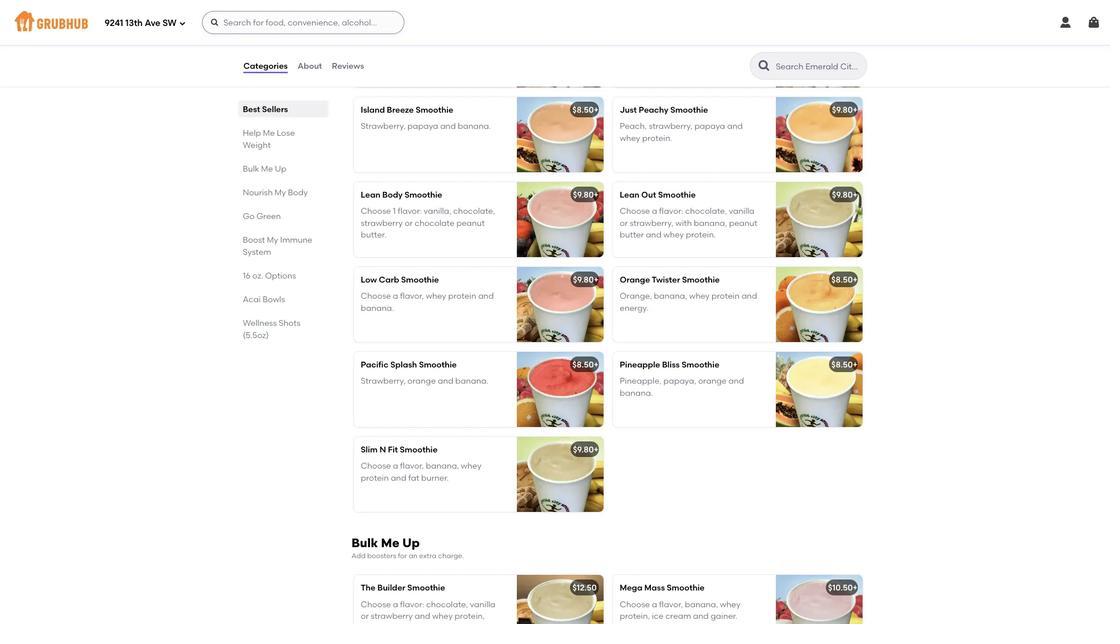Task type: describe. For each thing, give the bounding box(es) containing it.
splash
[[391, 360, 417, 370]]

breeze
[[387, 105, 414, 115]]

a for and
[[393, 461, 398, 471]]

wellness
[[243, 318, 277, 328]]

lean for lean out smoothie
[[620, 190, 640, 200]]

bulk for bulk me up
[[243, 164, 259, 174]]

whey inside choose a flavor: chocolate, vanilla or strawberry and whey protein, peanut butter, banana, gainer a
[[432, 611, 453, 621]]

$8.50 + for strawberry, papaya and banana.
[[573, 105, 599, 115]]

lean out smoothie
[[620, 190, 696, 200]]

whey inside choose a flavor, whey protein and banana.
[[426, 291, 446, 301]]

or for choose a flavor: chocolate, vanilla or strawberry, with banana, peanut butter and whey protein.
[[620, 218, 628, 228]]

and inside button
[[665, 36, 681, 46]]

choose for builder
[[361, 600, 391, 610]]

with
[[676, 218, 692, 228]]

strawberry and banana.
[[620, 36, 716, 46]]

low carb smoothie image
[[517, 267, 604, 342]]

smoothie for peach, strawberry, papaya and whey protein.
[[671, 105, 708, 115]]

svg image
[[210, 18, 219, 27]]

and inside pineapple, papaya, orange and banana.
[[729, 376, 744, 386]]

protein inside choose a flavor, banana, whey protein and fat burner.
[[361, 473, 389, 483]]

bulk me up tab
[[243, 163, 324, 175]]

options
[[265, 271, 296, 281]]

+ for choose 1 flavor: vanilla, chocolate, strawberry or chocolate peanut butter.
[[594, 190, 599, 200]]

strawberry, orange and banana.
[[361, 376, 489, 386]]

gainer.
[[711, 611, 738, 621]]

energy.
[[620, 303, 649, 313]]

choose for body
[[361, 206, 391, 216]]

or inside choose 1 flavor: vanilla, chocolate, strawberry or chocolate peanut butter.
[[405, 218, 413, 228]]

whey inside choose a flavor, banana, whey protein and fat burner.
[[461, 461, 482, 471]]

lean out smoothie image
[[776, 182, 863, 257]]

go
[[243, 211, 255, 221]]

up for bulk me up add boosters for an extra charge.
[[403, 536, 420, 551]]

$8.50 for strawberry, papaya and banana.
[[573, 105, 594, 115]]

multi-
[[361, 48, 384, 58]]

bulk for bulk me up add boosters for an extra charge.
[[352, 536, 378, 551]]

the
[[361, 583, 376, 593]]

categories
[[243, 61, 288, 71]]

fat
[[408, 473, 419, 483]]

flavor, for ice
[[659, 600, 683, 610]]

(5.5oz)
[[243, 330, 269, 340]]

a for strawberry,
[[652, 206, 657, 216]]

flavor: for strawberry
[[400, 600, 424, 610]]

$8.50 + for strawberry, orange and banana.
[[573, 360, 599, 370]]

and inside choose a flavor: chocolate, vanilla or strawberry, with banana, peanut butter and whey protein.
[[646, 230, 662, 240]]

mega mass smoothie
[[620, 583, 705, 593]]

protein. inside choose a flavor: chocolate, vanilla or strawberry, with banana, peanut butter and whey protein.
[[686, 230, 716, 240]]

1
[[393, 206, 396, 216]]

boost my immune system tab
[[243, 234, 324, 258]]

1 orange from the left
[[408, 376, 436, 386]]

peachy
[[639, 105, 669, 115]]

mass
[[645, 583, 665, 593]]

reviews button
[[331, 45, 365, 87]]

just
[[620, 105, 637, 115]]

energizer
[[361, 20, 398, 30]]

and inside choose a flavor, banana, whey protein, ice cream and gainer.
[[693, 611, 709, 621]]

pineapple
[[620, 360, 660, 370]]

low
[[361, 275, 377, 285]]

choose a flavor: chocolate, vanilla or strawberry, with banana, peanut butter and whey protein.
[[620, 206, 758, 240]]

out
[[642, 190, 656, 200]]

ave
[[145, 18, 161, 28]]

energy
[[417, 48, 444, 58]]

smoothie for choose a flavor: chocolate, vanilla or strawberry and whey protein, peanut butter, banana, gainer a
[[407, 583, 445, 593]]

me for bulk me up
[[261, 164, 273, 174]]

choose for carb
[[361, 291, 391, 301]]

strawberry inside choose 1 flavor: vanilla, chocolate, strawberry or chocolate peanut butter.
[[361, 218, 403, 228]]

bulk me up
[[243, 164, 286, 174]]

flavor: for strawberry,
[[659, 206, 684, 216]]

choose a flavor, banana, whey protein and fat burner.
[[361, 461, 482, 483]]

me for help me lose weight
[[263, 128, 275, 138]]

nourish my body
[[243, 187, 308, 197]]

banana, inside choose a flavor, banana, whey protein and fat burner.
[[426, 461, 459, 471]]

fruity supreme smoothie image
[[776, 12, 863, 87]]

about button
[[297, 45, 323, 87]]

peanut inside choose a flavor: chocolate, vanilla or strawberry and whey protein, peanut butter, banana, gainer a
[[361, 623, 389, 625]]

strawberry, inside choose a flavor: chocolate, vanilla or strawberry, with banana, peanut butter and whey protein.
[[630, 218, 674, 228]]

a for banana.
[[393, 291, 398, 301]]

peach,
[[620, 121, 647, 131]]

protein inside the orange, banana, whey protein and energy.
[[712, 291, 740, 301]]

pacific
[[361, 360, 389, 370]]

choose a flavor, banana, whey protein, ice cream and gainer.
[[620, 600, 741, 621]]

+ for peach, strawberry, papaya and whey protein.
[[853, 105, 858, 115]]

burner.
[[421, 473, 449, 483]]

banana, inside the "strawberry, banana, whey protein, multi-vitamin, energy"
[[408, 36, 441, 46]]

vanilla,
[[424, 206, 452, 216]]

orange,
[[620, 291, 652, 301]]

energizer smoothie image
[[517, 12, 604, 87]]

a for ice
[[652, 600, 657, 610]]

strawberry, for island
[[361, 121, 406, 131]]

protein. inside peach, strawberry, papaya and whey protein.
[[642, 133, 673, 143]]

orange
[[620, 275, 650, 285]]

9241
[[105, 18, 123, 28]]

my for nourish
[[275, 187, 286, 197]]

butter.
[[361, 230, 387, 240]]

papaya,
[[664, 376, 697, 386]]

smoothie up choose a flavor, banana, whey protein and fat burner.
[[400, 445, 438, 455]]

+ for choose a flavor, banana, whey protein, ice cream and gainer.
[[853, 583, 858, 593]]

choose 1 flavor: vanilla, chocolate, strawberry or chocolate peanut butter.
[[361, 206, 495, 240]]

banana, inside the orange, banana, whey protein and energy.
[[654, 291, 687, 301]]

energizer smoothie
[[361, 20, 438, 30]]

and inside choose a flavor, whey protein and banana.
[[478, 291, 494, 301]]

add
[[352, 552, 366, 561]]

charge.
[[438, 552, 464, 561]]

vanilla for peanut
[[729, 206, 755, 216]]

vanilla for protein,
[[470, 600, 496, 610]]

an
[[409, 552, 418, 561]]

choose a flavor: chocolate, vanilla or strawberry and whey protein, peanut butter, banana, gainer a
[[361, 600, 497, 625]]

$8.50 for orange, banana, whey protein and energy.
[[832, 275, 853, 285]]

twister
[[652, 275, 680, 285]]

+ for pineapple, papaya, orange and banana.
[[853, 360, 858, 370]]

up for bulk me up
[[275, 164, 286, 174]]

16 oz. options tab
[[243, 270, 324, 282]]

whey inside peach, strawberry, papaya and whey protein.
[[620, 133, 640, 143]]

papaya inside peach, strawberry, papaya and whey protein.
[[695, 121, 725, 131]]

slim n fit smoothie image
[[517, 437, 604, 512]]

sellers
[[262, 104, 288, 114]]

slim
[[361, 445, 378, 455]]

banana. inside choose a flavor, whey protein and banana.
[[361, 303, 394, 313]]

choose for mass
[[620, 600, 650, 610]]

banana. inside pineapple, papaya, orange and banana.
[[620, 388, 653, 398]]

carb
[[379, 275, 399, 285]]

orange inside pineapple, papaya, orange and banana.
[[698, 376, 727, 386]]

orange twister smoothie image
[[776, 267, 863, 342]]

green
[[257, 211, 281, 221]]

gainer
[[454, 623, 480, 625]]

smoothie for orange, banana, whey protein and energy.
[[682, 275, 720, 285]]

$9.80 + for choose a flavor: chocolate, vanilla or strawberry, with banana, peanut butter and whey protein.
[[832, 190, 858, 200]]

peach, strawberry, papaya and whey protein.
[[620, 121, 743, 143]]

strawberry, for energizer
[[361, 36, 406, 46]]

flavor, for banana.
[[400, 291, 424, 301]]

acai bowls tab
[[243, 293, 324, 305]]

smoothie for strawberry, papaya and banana.
[[416, 105, 454, 115]]



Task type: vqa. For each thing, say whether or not it's contained in the screenshot.


Task type: locate. For each thing, give the bounding box(es) containing it.
$9.80 + for peach, strawberry, papaya and whey protein.
[[832, 105, 858, 115]]

banana. inside button
[[683, 36, 716, 46]]

protein inside choose a flavor, whey protein and banana.
[[448, 291, 476, 301]]

up inside tab
[[275, 164, 286, 174]]

help
[[243, 128, 261, 138]]

best sellers
[[243, 104, 288, 114]]

$9.80 + for choose a flavor, whey protein and banana.
[[573, 275, 599, 285]]

1 vertical spatial strawberry,
[[630, 218, 674, 228]]

3 strawberry, from the top
[[361, 376, 406, 386]]

body up 1
[[382, 190, 403, 200]]

protein, inside choose a flavor: chocolate, vanilla or strawberry and whey protein, peanut butter, banana, gainer a
[[455, 611, 485, 621]]

choose down the
[[361, 600, 391, 610]]

0 horizontal spatial or
[[361, 611, 369, 621]]

chocolate, up with
[[685, 206, 727, 216]]

mega mass smoothie image
[[776, 576, 863, 625]]

$8.50 for pineapple, papaya, orange and banana.
[[832, 360, 853, 370]]

smoothie for choose a flavor, whey protein and banana.
[[401, 275, 439, 285]]

banana, left gainer
[[419, 623, 452, 625]]

strawberry
[[620, 36, 663, 46]]

nourish my body tab
[[243, 186, 324, 198]]

$8.50 +
[[573, 105, 599, 115], [832, 275, 858, 285], [573, 360, 599, 370], [832, 360, 858, 370]]

2 horizontal spatial svg image
[[1087, 16, 1101, 29]]

boosters
[[367, 552, 396, 561]]

the builder smoothie
[[361, 583, 445, 593]]

2 papaya from the left
[[695, 121, 725, 131]]

pacific splash smoothie
[[361, 360, 457, 370]]

up
[[275, 164, 286, 174], [403, 536, 420, 551]]

banana, inside choose a flavor: chocolate, vanilla or strawberry and whey protein, peanut butter, banana, gainer a
[[419, 623, 452, 625]]

strawberry up the 'butter,'
[[371, 611, 413, 621]]

2 vertical spatial flavor,
[[659, 600, 683, 610]]

or down the
[[361, 611, 369, 621]]

$9.80 for choose a flavor: chocolate, vanilla or strawberry, with banana, peanut butter and whey protein.
[[832, 190, 853, 200]]

choose for n
[[361, 461, 391, 471]]

smoothie up choose a flavor: chocolate, vanilla or strawberry and whey protein, peanut butter, banana, gainer a
[[407, 583, 445, 593]]

my for boost
[[267, 235, 278, 245]]

boost my immune system
[[243, 235, 313, 257]]

nourish
[[243, 187, 273, 197]]

strawberry, banana, whey protein, multi-vitamin, energy
[[361, 36, 495, 58]]

0 horizontal spatial protein.
[[642, 133, 673, 143]]

a down builder
[[393, 600, 398, 610]]

up inside bulk me up add boosters for an extra charge.
[[403, 536, 420, 551]]

flavor,
[[400, 291, 424, 301], [400, 461, 424, 471], [659, 600, 683, 610]]

1 horizontal spatial protein.
[[686, 230, 716, 240]]

flavor: inside choose a flavor: chocolate, vanilla or strawberry and whey protein, peanut butter, banana, gainer a
[[400, 600, 424, 610]]

strawberry up butter.
[[361, 218, 403, 228]]

a inside choose a flavor: chocolate, vanilla or strawberry and whey protein, peanut butter, banana, gainer a
[[393, 600, 398, 610]]

banana, up burner.
[[426, 461, 459, 471]]

$10.50
[[828, 583, 853, 593]]

builder
[[378, 583, 406, 593]]

flavor: down the builder smoothie
[[400, 600, 424, 610]]

immune
[[280, 235, 313, 245]]

choose for out
[[620, 206, 650, 216]]

bowls
[[263, 294, 285, 304]]

a down lean out smoothie
[[652, 206, 657, 216]]

choose inside choose a flavor, whey protein and banana.
[[361, 291, 391, 301]]

1 horizontal spatial orange
[[698, 376, 727, 386]]

1 strawberry, from the top
[[361, 36, 406, 46]]

bulk down weight
[[243, 164, 259, 174]]

flavor, up cream
[[659, 600, 683, 610]]

0 horizontal spatial up
[[275, 164, 286, 174]]

lean for lean body smoothie
[[361, 190, 381, 200]]

just peachy smoothie
[[620, 105, 708, 115]]

smoothie up the "strawberry, banana, whey protein, multi-vitamin, energy"
[[400, 20, 438, 30]]

choose down slim
[[361, 461, 391, 471]]

+ for choose a flavor, banana, whey protein and fat burner.
[[594, 445, 599, 455]]

flavor: right 1
[[398, 206, 422, 216]]

smoothie up vanilla,
[[405, 190, 442, 200]]

orange twister smoothie
[[620, 275, 720, 285]]

strawberry and banana. button
[[613, 12, 863, 87]]

protein, inside choose a flavor, banana, whey protein, ice cream and gainer.
[[620, 611, 650, 621]]

ice
[[652, 611, 664, 621]]

sw
[[163, 18, 177, 28]]

best
[[243, 104, 260, 114]]

the builder smoothie image
[[517, 576, 604, 625]]

0 vertical spatial bulk
[[243, 164, 259, 174]]

2 lean from the left
[[620, 190, 640, 200]]

categories button
[[243, 45, 288, 87]]

me inside help me lose weight
[[263, 128, 275, 138]]

choose inside choose a flavor: chocolate, vanilla or strawberry, with banana, peanut butter and whey protein.
[[620, 206, 650, 216]]

2 orange from the left
[[698, 376, 727, 386]]

oz.
[[253, 271, 263, 281]]

and inside the orange, banana, whey protein and energy.
[[742, 291, 757, 301]]

1 horizontal spatial svg image
[[1059, 16, 1073, 29]]

orange down pacific splash smoothie
[[408, 376, 436, 386]]

1 horizontal spatial protein
[[448, 291, 476, 301]]

protein, inside the "strawberry, banana, whey protein, multi-vitamin, energy"
[[465, 36, 495, 46]]

choose a flavor, whey protein and banana.
[[361, 291, 494, 313]]

for
[[398, 552, 407, 561]]

smoothie up strawberry, papaya and banana.
[[416, 105, 454, 115]]

whey inside the orange, banana, whey protein and energy.
[[689, 291, 710, 301]]

banana, up energy
[[408, 36, 441, 46]]

pineapple, papaya, orange and banana.
[[620, 376, 744, 398]]

$9.80 + for choose a flavor, banana, whey protein and fat burner.
[[573, 445, 599, 455]]

flavor, inside choose a flavor, whey protein and banana.
[[400, 291, 424, 301]]

island breeze smoothie
[[361, 105, 454, 115]]

papaya down just peachy smoothie
[[695, 121, 725, 131]]

$9.80 for peach, strawberry, papaya and whey protein.
[[832, 105, 853, 115]]

smoothie for choose a flavor: chocolate, vanilla or strawberry, with banana, peanut butter and whey protein.
[[658, 190, 696, 200]]

9241 13th ave sw
[[105, 18, 177, 28]]

smoothie for choose a flavor, banana, whey protein, ice cream and gainer.
[[667, 583, 705, 593]]

0 vertical spatial strawberry,
[[361, 36, 406, 46]]

flavor, down the "low carb smoothie"
[[400, 291, 424, 301]]

chocolate, inside choose 1 flavor: vanilla, chocolate, strawberry or chocolate peanut butter.
[[453, 206, 495, 216]]

body inside tab
[[288, 187, 308, 197]]

choose left 1
[[361, 206, 391, 216]]

protein.
[[642, 133, 673, 143], [686, 230, 716, 240]]

whey inside the "strawberry, banana, whey protein, multi-vitamin, energy"
[[443, 36, 463, 46]]

0 vertical spatial up
[[275, 164, 286, 174]]

banana.
[[683, 36, 716, 46], [458, 121, 491, 131], [361, 303, 394, 313], [455, 376, 489, 386], [620, 388, 653, 398]]

0 vertical spatial flavor,
[[400, 291, 424, 301]]

a inside choose a flavor, whey protein and banana.
[[393, 291, 398, 301]]

strawberry, up multi-
[[361, 36, 406, 46]]

me left lose
[[263, 128, 275, 138]]

orange right the papaya,
[[698, 376, 727, 386]]

$8.50 + for orange, banana, whey protein and energy.
[[832, 275, 858, 285]]

cream
[[666, 611, 691, 621]]

2 vertical spatial strawberry,
[[361, 376, 406, 386]]

+ for orange, banana, whey protein and energy.
[[853, 275, 858, 285]]

boost
[[243, 235, 265, 245]]

strawberry, down island
[[361, 121, 406, 131]]

Search for food, convenience, alcohol... search field
[[202, 11, 405, 34]]

choose down the mega at the right bottom of the page
[[620, 600, 650, 610]]

pineapple,
[[620, 376, 662, 386]]

bliss
[[662, 360, 680, 370]]

help me lose weight tab
[[243, 127, 324, 151]]

go green
[[243, 211, 281, 221]]

$9.80 for choose 1 flavor: vanilla, chocolate, strawberry or chocolate peanut butter.
[[573, 190, 594, 200]]

and inside choose a flavor: chocolate, vanilla or strawberry and whey protein, peanut butter, banana, gainer a
[[415, 611, 430, 621]]

$8.50
[[573, 105, 594, 115], [832, 275, 853, 285], [573, 360, 594, 370], [832, 360, 853, 370]]

+ for strawberry, orange and banana.
[[594, 360, 599, 370]]

smoothie for strawberry, orange and banana.
[[419, 360, 457, 370]]

a up ice
[[652, 600, 657, 610]]

my inside 'boost my immune system'
[[267, 235, 278, 245]]

1 horizontal spatial vanilla
[[729, 206, 755, 216]]

0 horizontal spatial papaya
[[408, 121, 438, 131]]

0 horizontal spatial protein
[[361, 473, 389, 483]]

peanut inside choose 1 flavor: vanilla, chocolate, strawberry or chocolate peanut butter.
[[457, 218, 485, 228]]

Search Emerald City Smoothie search field
[[775, 61, 864, 72]]

2 horizontal spatial protein
[[712, 291, 740, 301]]

my right the boost
[[267, 235, 278, 245]]

lean body smoothie image
[[517, 182, 604, 257]]

2 vertical spatial me
[[381, 536, 400, 551]]

0 horizontal spatial vanilla
[[470, 600, 496, 610]]

smoothie up the orange, banana, whey protein and energy.
[[682, 275, 720, 285]]

2 horizontal spatial or
[[620, 218, 628, 228]]

shots
[[279, 318, 300, 328]]

a for strawberry
[[393, 600, 398, 610]]

slim n fit smoothie
[[361, 445, 438, 455]]

flavor, for and
[[400, 461, 424, 471]]

smoothie for pineapple, papaya, orange and banana.
[[682, 360, 720, 370]]

$8.50 for strawberry, orange and banana.
[[573, 360, 594, 370]]

bulk inside bulk me up add boosters for an extra charge.
[[352, 536, 378, 551]]

1 horizontal spatial or
[[405, 218, 413, 228]]

me up nourish my body
[[261, 164, 273, 174]]

papaya
[[408, 121, 438, 131], [695, 121, 725, 131]]

2 strawberry, from the top
[[361, 121, 406, 131]]

banana, inside choose a flavor: chocolate, vanilla or strawberry, with banana, peanut butter and whey protein.
[[694, 218, 727, 228]]

1 vertical spatial my
[[267, 235, 278, 245]]

+ for strawberry, papaya and banana.
[[594, 105, 599, 115]]

protein. down with
[[686, 230, 716, 240]]

mega
[[620, 583, 643, 593]]

1 vertical spatial protein.
[[686, 230, 716, 240]]

chocolate, inside choose a flavor: chocolate, vanilla or strawberry, with banana, peanut butter and whey protein.
[[685, 206, 727, 216]]

chocolate
[[415, 218, 455, 228]]

0 horizontal spatial svg image
[[179, 20, 186, 27]]

lean left out
[[620, 190, 640, 200]]

a
[[652, 206, 657, 216], [393, 291, 398, 301], [393, 461, 398, 471], [393, 600, 398, 610], [652, 600, 657, 610]]

lean up butter.
[[361, 190, 381, 200]]

flavor:
[[398, 206, 422, 216], [659, 206, 684, 216], [400, 600, 424, 610]]

banana, up the gainer.
[[685, 600, 718, 610]]

bulk me up add boosters for an extra charge.
[[352, 536, 464, 561]]

flavor, up the fat
[[400, 461, 424, 471]]

choose inside choose a flavor, banana, whey protein, ice cream and gainer.
[[620, 600, 650, 610]]

flavor, inside choose a flavor, banana, whey protein and fat burner.
[[400, 461, 424, 471]]

$9.80 for choose a flavor, banana, whey protein and fat burner.
[[573, 445, 594, 455]]

orange, banana, whey protein and energy.
[[620, 291, 757, 313]]

chocolate, right vanilla,
[[453, 206, 495, 216]]

+ for choose a flavor: chocolate, vanilla or strawberry, with banana, peanut butter and whey protein.
[[853, 190, 858, 200]]

lose
[[277, 128, 295, 138]]

strawberry, down just peachy smoothie
[[649, 121, 693, 131]]

1 vertical spatial flavor,
[[400, 461, 424, 471]]

bulk up add
[[352, 536, 378, 551]]

and
[[665, 36, 681, 46], [440, 121, 456, 131], [727, 121, 743, 131], [646, 230, 662, 240], [478, 291, 494, 301], [742, 291, 757, 301], [438, 376, 454, 386], [729, 376, 744, 386], [391, 473, 407, 483], [415, 611, 430, 621], [693, 611, 709, 621]]

protein. down peach,
[[642, 133, 673, 143]]

me up boosters
[[381, 536, 400, 551]]

0 horizontal spatial peanut
[[361, 623, 389, 625]]

lean body smoothie
[[361, 190, 442, 200]]

0 horizontal spatial body
[[288, 187, 308, 197]]

extra
[[419, 552, 437, 561]]

choose down low
[[361, 291, 391, 301]]

search icon image
[[758, 59, 772, 73]]

1 horizontal spatial bulk
[[352, 536, 378, 551]]

0 vertical spatial protein.
[[642, 133, 673, 143]]

me inside bulk me up add boosters for an extra charge.
[[381, 536, 400, 551]]

and inside choose a flavor, banana, whey protein and fat burner.
[[391, 473, 407, 483]]

whey inside choose a flavor: chocolate, vanilla or strawberry, with banana, peanut butter and whey protein.
[[664, 230, 684, 240]]

butter,
[[391, 623, 417, 625]]

peanut inside choose a flavor: chocolate, vanilla or strawberry, with banana, peanut butter and whey protein.
[[729, 218, 758, 228]]

pacific splash smoothie image
[[517, 352, 604, 427]]

0 vertical spatial me
[[263, 128, 275, 138]]

peanut
[[457, 218, 485, 228], [729, 218, 758, 228], [361, 623, 389, 625]]

smoothie up choose a flavor, whey protein and banana.
[[401, 275, 439, 285]]

protein
[[448, 291, 476, 301], [712, 291, 740, 301], [361, 473, 389, 483]]

bulk inside tab
[[243, 164, 259, 174]]

$8.50 + for pineapple, papaya, orange and banana.
[[832, 360, 858, 370]]

0 vertical spatial vanilla
[[729, 206, 755, 216]]

reviews
[[332, 61, 364, 71]]

chocolate, for choose a flavor: chocolate, vanilla or strawberry and whey protein, peanut butter, banana, gainer a
[[426, 600, 468, 610]]

flavor: up with
[[659, 206, 684, 216]]

choose inside choose a flavor: chocolate, vanilla or strawberry and whey protein, peanut butter, banana, gainer a
[[361, 600, 391, 610]]

island breeze smoothie image
[[517, 97, 604, 172]]

or inside choose a flavor: chocolate, vanilla or strawberry and whey protein, peanut butter, banana, gainer a
[[361, 611, 369, 621]]

fit
[[388, 445, 398, 455]]

vanilla inside choose a flavor: chocolate, vanilla or strawberry, with banana, peanut butter and whey protein.
[[729, 206, 755, 216]]

1 vertical spatial strawberry,
[[361, 121, 406, 131]]

16 oz. options
[[243, 271, 296, 281]]

vitamin,
[[384, 48, 415, 58]]

0 horizontal spatial orange
[[408, 376, 436, 386]]

just peachy smoothie image
[[776, 97, 863, 172]]

banana, right with
[[694, 218, 727, 228]]

me for bulk me up add boosters for an extra charge.
[[381, 536, 400, 551]]

help me lose weight
[[243, 128, 295, 150]]

16
[[243, 271, 251, 281]]

low carb smoothie
[[361, 275, 439, 285]]

bulk
[[243, 164, 259, 174], [352, 536, 378, 551]]

system
[[243, 247, 271, 257]]

$9.80 for choose a flavor, whey protein and banana.
[[573, 275, 594, 285]]

0 horizontal spatial lean
[[361, 190, 381, 200]]

choose inside choose a flavor, banana, whey protein and fat burner.
[[361, 461, 391, 471]]

strawberry,
[[361, 36, 406, 46], [361, 121, 406, 131], [361, 376, 406, 386]]

or up butter
[[620, 218, 628, 228]]

smoothie for choose 1 flavor: vanilla, chocolate, strawberry or chocolate peanut butter.
[[405, 190, 442, 200]]

flavor: for or
[[398, 206, 422, 216]]

pineapple bliss smoothie image
[[776, 352, 863, 427]]

wellness shots (5.5oz) tab
[[243, 317, 324, 341]]

flavor, inside choose a flavor, banana, whey protein, ice cream and gainer.
[[659, 600, 683, 610]]

flavor: inside choose 1 flavor: vanilla, chocolate, strawberry or chocolate peanut butter.
[[398, 206, 422, 216]]

strawberry, down pacific at bottom
[[361, 376, 406, 386]]

best sellers tab
[[243, 103, 324, 115]]

1 horizontal spatial up
[[403, 536, 420, 551]]

strawberry, inside peach, strawberry, papaya and whey protein.
[[649, 121, 693, 131]]

1 papaya from the left
[[408, 121, 438, 131]]

up up an
[[403, 536, 420, 551]]

1 vertical spatial bulk
[[352, 536, 378, 551]]

0 horizontal spatial bulk
[[243, 164, 259, 174]]

1 horizontal spatial papaya
[[695, 121, 725, 131]]

1 horizontal spatial peanut
[[457, 218, 485, 228]]

a down the "low carb smoothie"
[[393, 291, 398, 301]]

a inside choose a flavor: chocolate, vanilla or strawberry, with banana, peanut butter and whey protein.
[[652, 206, 657, 216]]

my inside tab
[[275, 187, 286, 197]]

a down fit
[[393, 461, 398, 471]]

and inside peach, strawberry, papaya and whey protein.
[[727, 121, 743, 131]]

choose inside choose 1 flavor: vanilla, chocolate, strawberry or chocolate peanut butter.
[[361, 206, 391, 216]]

+ for choose a flavor, whey protein and banana.
[[594, 275, 599, 285]]

n
[[380, 445, 386, 455]]

banana, inside choose a flavor, banana, whey protein, ice cream and gainer.
[[685, 600, 718, 610]]

body up go green tab
[[288, 187, 308, 197]]

smoothie up the papaya,
[[682, 360, 720, 370]]

1 vertical spatial up
[[403, 536, 420, 551]]

up up nourish my body tab on the left
[[275, 164, 286, 174]]

a inside choose a flavor, banana, whey protein, ice cream and gainer.
[[652, 600, 657, 610]]

acai
[[243, 294, 261, 304]]

0 vertical spatial my
[[275, 187, 286, 197]]

svg image
[[1059, 16, 1073, 29], [1087, 16, 1101, 29], [179, 20, 186, 27]]

strawberry, for pacific
[[361, 376, 406, 386]]

butter
[[620, 230, 644, 240]]

13th
[[125, 18, 143, 28]]

1 horizontal spatial body
[[382, 190, 403, 200]]

$9.80 + for choose 1 flavor: vanilla, chocolate, strawberry or chocolate peanut butter.
[[573, 190, 599, 200]]

$12.50
[[573, 583, 597, 593]]

strawberry, up butter
[[630, 218, 674, 228]]

strawberry inside choose a flavor: chocolate, vanilla or strawberry and whey protein, peanut butter, banana, gainer a
[[371, 611, 413, 621]]

flavor: inside choose a flavor: chocolate, vanilla or strawberry, with banana, peanut butter and whey protein.
[[659, 206, 684, 216]]

papaya down island breeze smoothie at the top
[[408, 121, 438, 131]]

island
[[361, 105, 385, 115]]

vanilla inside choose a flavor: chocolate, vanilla or strawberry and whey protein, peanut butter, banana, gainer a
[[470, 600, 496, 610]]

main navigation navigation
[[0, 0, 1110, 45]]

smoothie right out
[[658, 190, 696, 200]]

a inside choose a flavor, banana, whey protein and fat burner.
[[393, 461, 398, 471]]

pineapple bliss smoothie
[[620, 360, 720, 370]]

me
[[263, 128, 275, 138], [261, 164, 273, 174], [381, 536, 400, 551]]

2 horizontal spatial peanut
[[729, 218, 758, 228]]

1 vertical spatial vanilla
[[470, 600, 496, 610]]

smoothie up peach, strawberry, papaya and whey protein.
[[671, 105, 708, 115]]

banana, down 'orange twister smoothie'
[[654, 291, 687, 301]]

smoothie up strawberry, orange and banana.
[[419, 360, 457, 370]]

or inside choose a flavor: chocolate, vanilla or strawberry, with banana, peanut butter and whey protein.
[[620, 218, 628, 228]]

$10.50 +
[[828, 583, 858, 593]]

or for choose a flavor: chocolate, vanilla or strawberry and whey protein, peanut butter, banana, gainer a
[[361, 611, 369, 621]]

acai bowls
[[243, 294, 285, 304]]

choose
[[361, 206, 391, 216], [620, 206, 650, 216], [361, 291, 391, 301], [361, 461, 391, 471], [361, 600, 391, 610], [620, 600, 650, 610]]

wellness shots (5.5oz)
[[243, 318, 300, 340]]

1 lean from the left
[[361, 190, 381, 200]]

chocolate, inside choose a flavor: chocolate, vanilla or strawberry and whey protein, peanut butter, banana, gainer a
[[426, 600, 468, 610]]

chocolate, up gainer
[[426, 600, 468, 610]]

0 vertical spatial strawberry
[[361, 218, 403, 228]]

choose down out
[[620, 206, 650, 216]]

about
[[298, 61, 322, 71]]

whey inside choose a flavor, banana, whey protein, ice cream and gainer.
[[720, 600, 741, 610]]

chocolate, for choose a flavor: chocolate, vanilla or strawberry, with banana, peanut butter and whey protein.
[[685, 206, 727, 216]]

$9.80
[[832, 105, 853, 115], [573, 190, 594, 200], [832, 190, 853, 200], [573, 275, 594, 285], [573, 445, 594, 455]]

smoothie up choose a flavor, banana, whey protein, ice cream and gainer.
[[667, 583, 705, 593]]

1 horizontal spatial lean
[[620, 190, 640, 200]]

strawberry,
[[649, 121, 693, 131], [630, 218, 674, 228]]

strawberry, inside the "strawberry, banana, whey protein, multi-vitamin, energy"
[[361, 36, 406, 46]]

0 vertical spatial strawberry,
[[649, 121, 693, 131]]

or left 'chocolate'
[[405, 218, 413, 228]]

my right the nourish
[[275, 187, 286, 197]]

go green tab
[[243, 210, 324, 222]]

+
[[594, 105, 599, 115], [853, 105, 858, 115], [594, 190, 599, 200], [853, 190, 858, 200], [594, 275, 599, 285], [853, 275, 858, 285], [594, 360, 599, 370], [853, 360, 858, 370], [594, 445, 599, 455], [853, 583, 858, 593]]

1 vertical spatial me
[[261, 164, 273, 174]]

1 vertical spatial strawberry
[[371, 611, 413, 621]]



